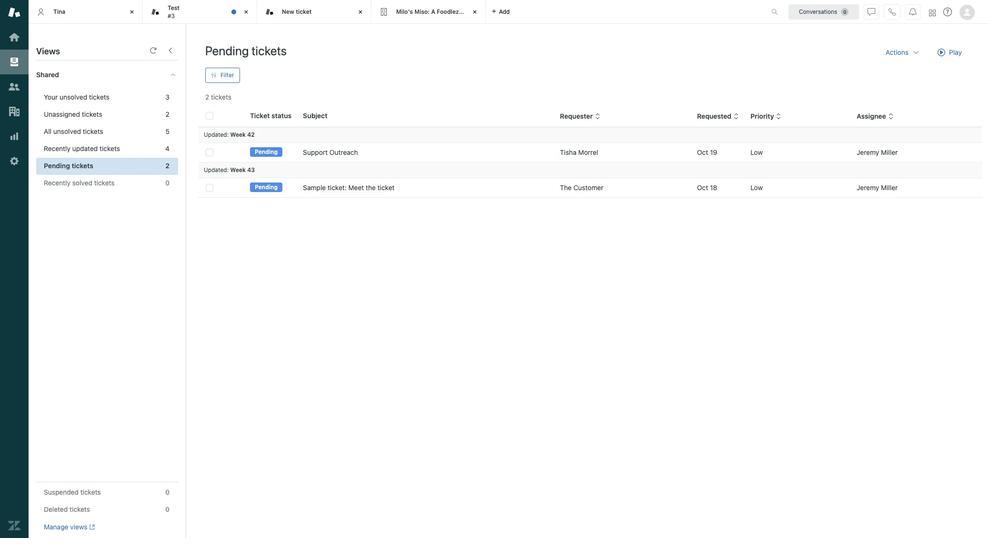 Task type: describe. For each thing, give the bounding box(es) containing it.
deleted tickets
[[44, 505, 90, 513]]

tickets up the deleted tickets
[[80, 488, 101, 496]]

tickets up solved
[[72, 162, 93, 170]]

support outreach link
[[303, 148, 358, 157]]

tickets up views
[[70, 505, 90, 513]]

tickets down new
[[252, 43, 287, 58]]

0 for deleted tickets
[[166, 505, 170, 513]]

sample ticket: meet the ticket
[[303, 183, 395, 192]]

ticket
[[250, 112, 270, 120]]

pending down the 43
[[255, 184, 278, 191]]

subsidiary
[[461, 8, 491, 15]]

ticket inside 'tab'
[[296, 8, 312, 15]]

4
[[165, 144, 170, 152]]

actions button
[[879, 43, 928, 62]]

2 jeremy miller from the top
[[857, 183, 898, 192]]

0 vertical spatial pending tickets
[[205, 43, 287, 58]]

2 tickets
[[205, 93, 232, 101]]

updated: for updated: week 43
[[204, 166, 229, 173]]

19
[[711, 148, 718, 156]]

1 miller from the top
[[882, 148, 898, 156]]

pending up recently solved tickets on the left top of page
[[44, 162, 70, 170]]

assignee
[[857, 112, 887, 120]]

tina
[[53, 8, 65, 15]]

the
[[560, 183, 572, 192]]

updated
[[72, 144, 98, 152]]

actions
[[886, 48, 909, 56]]

42
[[247, 131, 255, 138]]

shared heading
[[29, 61, 186, 89]]

outreach
[[330, 148, 358, 156]]

close image
[[356, 7, 366, 17]]

pending up the 43
[[255, 148, 278, 156]]

0 for suspended tickets
[[166, 488, 170, 496]]

meet
[[349, 183, 364, 192]]

get help image
[[944, 8, 953, 16]]

shared
[[36, 71, 59, 79]]

unsolved for all
[[53, 127, 81, 135]]

play
[[950, 48, 963, 56]]

requester
[[560, 112, 593, 120]]

deleted
[[44, 505, 68, 513]]

solved
[[72, 179, 92, 187]]

oct 19
[[698, 148, 718, 156]]

support outreach
[[303, 148, 358, 156]]

foodlez
[[437, 8, 459, 15]]

5
[[166, 127, 170, 135]]

reporting image
[[8, 130, 20, 142]]

recently solved tickets
[[44, 179, 115, 187]]

1 vertical spatial pending tickets
[[44, 162, 93, 170]]

button displays agent's chat status as invisible. image
[[868, 8, 876, 15]]

views image
[[8, 56, 20, 68]]

zendesk image
[[8, 519, 20, 532]]

the customer
[[560, 183, 604, 192]]

tickets right solved
[[94, 179, 115, 187]]

close image for tina
[[127, 7, 137, 17]]

2 jeremy from the top
[[857, 183, 880, 192]]

updated: week 43
[[204, 166, 255, 173]]

play button
[[930, 43, 971, 62]]

customer
[[574, 183, 604, 192]]

tina tab
[[29, 0, 143, 24]]

conversations button
[[789, 4, 860, 19]]

unassigned
[[44, 110, 80, 118]]

oct for oct 18
[[698, 183, 709, 192]]

all unsolved tickets
[[44, 127, 103, 135]]

(opens in a new tab) image
[[87, 524, 95, 530]]

views
[[36, 46, 60, 56]]

unsolved for your
[[60, 93, 87, 101]]

zendesk products image
[[930, 9, 936, 16]]

filter
[[221, 71, 234, 79]]

conversations
[[799, 8, 838, 15]]

1 horizontal spatial ticket
[[378, 183, 395, 192]]

43
[[247, 166, 255, 173]]



Task type: vqa. For each thing, say whether or not it's contained in the screenshot.
FILTER button
yes



Task type: locate. For each thing, give the bounding box(es) containing it.
0 vertical spatial week
[[230, 131, 246, 138]]

1 vertical spatial row
[[198, 178, 983, 198]]

2 for pending tickets
[[166, 162, 170, 170]]

tickets down filter button
[[211, 93, 232, 101]]

1 updated: from the top
[[204, 131, 229, 138]]

2 week from the top
[[230, 166, 246, 173]]

recently down the 'all'
[[44, 144, 71, 152]]

test #3
[[168, 4, 180, 19]]

requester button
[[560, 112, 601, 121]]

row up customer
[[198, 143, 983, 162]]

2 updated: from the top
[[204, 166, 229, 173]]

notifications image
[[910, 8, 917, 15]]

week left the 43
[[230, 166, 246, 173]]

low down priority
[[751, 148, 763, 156]]

0 vertical spatial unsolved
[[60, 93, 87, 101]]

3 close image from the left
[[470, 7, 480, 17]]

views
[[70, 523, 87, 531]]

tickets right updated
[[100, 144, 120, 152]]

close image left #3
[[127, 7, 137, 17]]

sample ticket: meet the ticket link
[[303, 183, 395, 193]]

pending up filter
[[205, 43, 249, 58]]

new
[[282, 8, 294, 15]]

pending tickets
[[205, 43, 287, 58], [44, 162, 93, 170]]

unassigned tickets
[[44, 110, 102, 118]]

row
[[198, 143, 983, 162], [198, 178, 983, 198]]

0 vertical spatial jeremy
[[857, 148, 880, 156]]

recently for recently solved tickets
[[44, 179, 71, 187]]

unsolved down unassigned on the left of page
[[53, 127, 81, 135]]

2 close image from the left
[[242, 7, 251, 17]]

morrel
[[579, 148, 599, 156]]

2
[[205, 93, 209, 101], [166, 110, 170, 118], [166, 162, 170, 170]]

low
[[751, 148, 763, 156], [751, 183, 763, 192]]

2 miller from the top
[[882, 183, 898, 192]]

pending tickets up filter
[[205, 43, 287, 58]]

manage views
[[44, 523, 87, 531]]

0 vertical spatial miller
[[882, 148, 898, 156]]

a
[[432, 8, 436, 15]]

add button
[[486, 0, 516, 23]]

1 close image from the left
[[127, 7, 137, 17]]

customers image
[[8, 81, 20, 93]]

shared button
[[29, 61, 161, 89]]

0 horizontal spatial ticket
[[296, 8, 312, 15]]

0 for recently solved tickets
[[166, 179, 170, 187]]

0 vertical spatial recently
[[44, 144, 71, 152]]

updated:
[[204, 131, 229, 138], [204, 166, 229, 173]]

jeremy miller
[[857, 148, 898, 156], [857, 183, 898, 192]]

3
[[166, 93, 170, 101]]

main element
[[0, 0, 29, 538]]

your unsolved tickets
[[44, 93, 110, 101]]

jeremy
[[857, 148, 880, 156], [857, 183, 880, 192]]

requested
[[698, 112, 732, 120]]

tab
[[143, 0, 257, 24]]

1 oct from the top
[[698, 148, 709, 156]]

your
[[44, 93, 58, 101]]

1 vertical spatial 2
[[166, 110, 170, 118]]

0 vertical spatial 0
[[166, 179, 170, 187]]

the
[[366, 183, 376, 192]]

suspended tickets
[[44, 488, 101, 496]]

tabs tab list
[[29, 0, 762, 24]]

milo's miso: a foodlez subsidiary
[[396, 8, 491, 15]]

updated: left the 43
[[204, 166, 229, 173]]

close image inside the tina tab
[[127, 7, 137, 17]]

updated: left 42
[[204, 131, 229, 138]]

week
[[230, 131, 246, 138], [230, 166, 246, 173]]

requested button
[[698, 112, 740, 121]]

2 down 4
[[166, 162, 170, 170]]

oct 18
[[698, 183, 718, 192]]

2 0 from the top
[[166, 488, 170, 496]]

new ticket tab
[[257, 0, 372, 24]]

manage
[[44, 523, 68, 531]]

0 horizontal spatial pending tickets
[[44, 162, 93, 170]]

1 horizontal spatial close image
[[242, 7, 251, 17]]

1 low from the top
[[751, 148, 763, 156]]

0 vertical spatial row
[[198, 143, 983, 162]]

unsolved up 'unassigned tickets'
[[60, 93, 87, 101]]

test
[[168, 4, 180, 11]]

18
[[711, 183, 718, 192]]

low right "18"
[[751, 183, 763, 192]]

1 vertical spatial updated:
[[204, 166, 229, 173]]

recently left solved
[[44, 179, 71, 187]]

refresh views pane image
[[150, 47, 157, 54]]

manage views link
[[44, 523, 95, 531]]

1 row from the top
[[198, 143, 983, 162]]

1 vertical spatial oct
[[698, 183, 709, 192]]

new ticket
[[282, 8, 312, 15]]

2 vertical spatial 2
[[166, 162, 170, 170]]

1 vertical spatial ticket
[[378, 183, 395, 192]]

get started image
[[8, 31, 20, 43]]

2 horizontal spatial close image
[[470, 7, 480, 17]]

1 recently from the top
[[44, 144, 71, 152]]

row down morrel
[[198, 178, 983, 198]]

0 vertical spatial 2
[[205, 93, 209, 101]]

pending
[[205, 43, 249, 58], [255, 148, 278, 156], [44, 162, 70, 170], [255, 184, 278, 191]]

2 down filter button
[[205, 93, 209, 101]]

1 vertical spatial jeremy
[[857, 183, 880, 192]]

1 vertical spatial 0
[[166, 488, 170, 496]]

milo's
[[396, 8, 413, 15]]

zendesk support image
[[8, 6, 20, 19]]

pending tickets up recently solved tickets on the left top of page
[[44, 162, 93, 170]]

ticket right the "the"
[[378, 183, 395, 192]]

2 low from the top
[[751, 183, 763, 192]]

row containing sample ticket: meet the ticket
[[198, 178, 983, 198]]

tisha
[[560, 148, 577, 156]]

0 vertical spatial ticket
[[296, 8, 312, 15]]

0
[[166, 179, 170, 187], [166, 488, 170, 496], [166, 505, 170, 513]]

tickets down 'your unsolved tickets'
[[82, 110, 102, 118]]

close image inside milo's miso: a foodlez subsidiary tab
[[470, 7, 480, 17]]

ticket status
[[250, 112, 292, 120]]

updated: week 42
[[204, 131, 255, 138]]

0 vertical spatial updated:
[[204, 131, 229, 138]]

0 vertical spatial low
[[751, 148, 763, 156]]

recently updated tickets
[[44, 144, 120, 152]]

1 vertical spatial unsolved
[[53, 127, 81, 135]]

suspended
[[44, 488, 79, 496]]

1 jeremy from the top
[[857, 148, 880, 156]]

0 vertical spatial jeremy miller
[[857, 148, 898, 156]]

close image left new
[[242, 7, 251, 17]]

updated: for updated: week 42
[[204, 131, 229, 138]]

subject
[[303, 112, 328, 120]]

oct left 19
[[698, 148, 709, 156]]

all
[[44, 127, 52, 135]]

oct
[[698, 148, 709, 156], [698, 183, 709, 192]]

1 horizontal spatial pending tickets
[[205, 43, 287, 58]]

row containing support outreach
[[198, 143, 983, 162]]

close image for milo's miso: a foodlez subsidiary
[[470, 7, 480, 17]]

1 jeremy miller from the top
[[857, 148, 898, 156]]

ticket:
[[328, 183, 347, 192]]

organizations image
[[8, 105, 20, 118]]

2 row from the top
[[198, 178, 983, 198]]

2 recently from the top
[[44, 179, 71, 187]]

admin image
[[8, 155, 20, 167]]

oct left "18"
[[698, 183, 709, 192]]

0 horizontal spatial close image
[[127, 7, 137, 17]]

week left 42
[[230, 131, 246, 138]]

tickets
[[252, 43, 287, 58], [89, 93, 110, 101], [211, 93, 232, 101], [82, 110, 102, 118], [83, 127, 103, 135], [100, 144, 120, 152], [72, 162, 93, 170], [94, 179, 115, 187], [80, 488, 101, 496], [70, 505, 90, 513]]

unsolved
[[60, 93, 87, 101], [53, 127, 81, 135]]

tab containing test
[[143, 0, 257, 24]]

tisha morrel
[[560, 148, 599, 156]]

2 for unassigned tickets
[[166, 110, 170, 118]]

1 0 from the top
[[166, 179, 170, 187]]

add
[[499, 8, 510, 15]]

assignee button
[[857, 112, 894, 121]]

1 vertical spatial miller
[[882, 183, 898, 192]]

ticket
[[296, 8, 312, 15], [378, 183, 395, 192]]

2 oct from the top
[[698, 183, 709, 192]]

sample
[[303, 183, 326, 192]]

filter button
[[205, 68, 240, 83]]

recently for recently updated tickets
[[44, 144, 71, 152]]

milo's miso: a foodlez subsidiary tab
[[372, 0, 491, 24]]

collapse views pane image
[[167, 47, 174, 54]]

oct for oct 19
[[698, 148, 709, 156]]

1 vertical spatial low
[[751, 183, 763, 192]]

1 vertical spatial recently
[[44, 179, 71, 187]]

1 vertical spatial jeremy miller
[[857, 183, 898, 192]]

2 vertical spatial 0
[[166, 505, 170, 513]]

week for week 42
[[230, 131, 246, 138]]

0 vertical spatial oct
[[698, 148, 709, 156]]

close image left add popup button
[[470, 7, 480, 17]]

miso:
[[415, 8, 430, 15]]

support
[[303, 148, 328, 156]]

1 vertical spatial week
[[230, 166, 246, 173]]

#3
[[168, 12, 175, 19]]

priority button
[[751, 112, 782, 121]]

1 week from the top
[[230, 131, 246, 138]]

2 up the 5
[[166, 110, 170, 118]]

recently
[[44, 144, 71, 152], [44, 179, 71, 187]]

priority
[[751, 112, 775, 120]]

tickets up updated
[[83, 127, 103, 135]]

tickets down 'shared' dropdown button
[[89, 93, 110, 101]]

ticket right new
[[296, 8, 312, 15]]

miller
[[882, 148, 898, 156], [882, 183, 898, 192]]

week for week 43
[[230, 166, 246, 173]]

close image
[[127, 7, 137, 17], [242, 7, 251, 17], [470, 7, 480, 17]]

3 0 from the top
[[166, 505, 170, 513]]

status
[[272, 112, 292, 120]]



